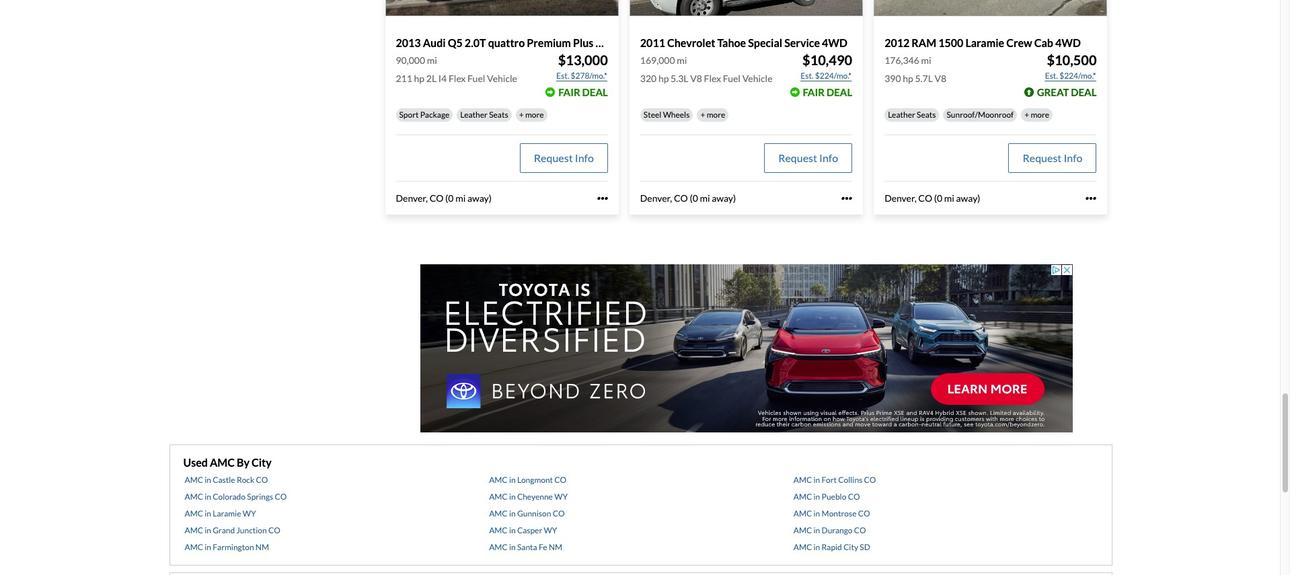 Task type: vqa. For each thing, say whether or not it's contained in the screenshot.
SUPER to the left
no



Task type: describe. For each thing, give the bounding box(es) containing it.
2.0t
[[465, 36, 486, 49]]

amc in gunnison co
[[489, 509, 565, 519]]

great
[[1037, 86, 1069, 98]]

fuel for $10,490
[[723, 73, 741, 84]]

amc in laramie wy link
[[185, 509, 256, 519]]

2l
[[426, 73, 437, 84]]

amc in casper wy
[[489, 525, 557, 535]]

in for castle
[[205, 475, 211, 485]]

sport package
[[399, 110, 450, 120]]

deal for $10,500
[[1071, 86, 1097, 98]]

320
[[640, 73, 657, 84]]

$10,490
[[803, 52, 853, 68]]

steel wheels
[[644, 110, 690, 120]]

$13,000 est. $278/mo.*
[[556, 52, 608, 81]]

amc for amc in laramie wy
[[185, 509, 203, 519]]

farmington
[[213, 542, 254, 552]]

fair deal for $13,000
[[559, 86, 608, 98]]

2 + from the left
[[701, 110, 705, 120]]

2013
[[396, 36, 421, 49]]

+ for $13,000
[[519, 110, 524, 120]]

deal for $10,490
[[827, 86, 853, 98]]

amc in rapid city sd
[[794, 542, 871, 552]]

390
[[885, 73, 901, 84]]

amc in pueblo co link
[[794, 492, 860, 502]]

gray 2012 ram 1500 laramie crew cab 4wd pickup truck four-wheel drive 6-speed automatic image
[[874, 0, 1108, 16]]

advertisement region
[[420, 264, 1073, 432]]

away) for $13,000
[[468, 192, 492, 204]]

request info for $10,500
[[1023, 151, 1083, 164]]

rock
[[237, 475, 255, 485]]

wheels
[[663, 110, 690, 120]]

amc in fort collins co link
[[794, 475, 876, 485]]

amc in gunnison co link
[[489, 509, 565, 519]]

1500
[[939, 36, 964, 49]]

amc in casper wy link
[[489, 525, 557, 535]]

in for rapid
[[814, 542, 820, 552]]

est. for $10,500
[[1045, 71, 1058, 81]]

crew
[[1007, 36, 1033, 49]]

amc in laramie wy
[[185, 509, 256, 519]]

chevrolet
[[667, 36, 716, 49]]

amc for amc in pueblo co
[[794, 492, 812, 502]]

special
[[748, 36, 783, 49]]

denver, co (0 mi away) for $13,000
[[396, 192, 492, 204]]

2012 ram 1500 laramie crew cab 4wd
[[885, 36, 1081, 49]]

info for $10,500
[[1064, 151, 1083, 164]]

awd
[[596, 36, 622, 49]]

(0 for $13,000
[[446, 192, 454, 204]]

grand
[[213, 525, 235, 535]]

2 leather seats from the left
[[888, 110, 936, 120]]

request for $10,500
[[1023, 151, 1062, 164]]

$10,500 est. $224/mo.*
[[1045, 52, 1097, 81]]

request info button for $13,000
[[520, 143, 608, 173]]

2012
[[885, 36, 910, 49]]

2 4wd from the left
[[1056, 36, 1081, 49]]

est. $278/mo.* button
[[556, 69, 608, 83]]

amc in cheyenne wy link
[[489, 492, 568, 502]]

2013 audi q5 2.0t quattro premium plus awd
[[396, 36, 622, 49]]

v8 for $10,490
[[690, 73, 702, 84]]

wy for amc in casper wy
[[544, 525, 557, 535]]

amc in santa fe nm
[[489, 542, 563, 552]]

v8 for $10,500
[[935, 73, 947, 84]]

amc for amc in castle rock co
[[185, 475, 203, 485]]

hp for $10,500
[[903, 73, 914, 84]]

amc for amc in colorado springs co
[[185, 492, 203, 502]]

more for $10,500
[[1031, 110, 1050, 120]]

amc for amc in grand junction co
[[185, 525, 203, 535]]

request for $13,000
[[534, 151, 573, 164]]

i4
[[439, 73, 447, 84]]

1 leather seats from the left
[[460, 110, 508, 120]]

(0 for $10,490
[[690, 192, 698, 204]]

service
[[785, 36, 820, 49]]

request info button for $10,490
[[764, 143, 853, 173]]

fair for $13,000
[[559, 86, 580, 98]]

est. $224/mo.* button for $10,500
[[1045, 69, 1097, 83]]

mi inside the 169,000 mi 320 hp 5.3l v8 flex fuel vehicle
[[677, 55, 687, 66]]

deal for $13,000
[[582, 86, 608, 98]]

denver, for $13,000
[[396, 192, 428, 204]]

durango
[[822, 525, 853, 535]]

request info button for $10,500
[[1009, 143, 1097, 173]]

amc in grand junction co link
[[185, 525, 280, 535]]

amc for amc in fort collins co
[[794, 475, 812, 485]]

amc in castle rock co link
[[185, 475, 268, 485]]

in for durango
[[814, 525, 820, 535]]

$278/mo.*
[[571, 71, 607, 81]]

sport
[[399, 110, 419, 120]]

$10,500
[[1047, 52, 1097, 68]]

1 4wd from the left
[[822, 36, 848, 49]]

amc in colorado springs co link
[[185, 492, 287, 502]]

wy for amc in cheyenne wy
[[555, 492, 568, 502]]

90,000
[[396, 55, 425, 66]]

2 seats from the left
[[917, 110, 936, 120]]

amc in colorado springs co
[[185, 492, 287, 502]]

fort
[[822, 475, 837, 485]]

176,346 mi 390 hp 5.7l v8
[[885, 55, 947, 84]]

city for by
[[252, 456, 272, 469]]

amc in longmont co
[[489, 475, 567, 485]]

amc in durango co link
[[794, 525, 866, 535]]

in for fort
[[814, 475, 820, 485]]

amc in castle rock co
[[185, 475, 268, 485]]

used amc by city
[[183, 456, 272, 469]]

ellipsis h image
[[597, 193, 608, 204]]

montrose
[[822, 509, 857, 519]]

176,346
[[885, 55, 920, 66]]

casper
[[517, 525, 542, 535]]

amc in durango co
[[794, 525, 866, 535]]

q5
[[448, 36, 463, 49]]

amc in montrose co link
[[794, 509, 870, 519]]

2011
[[640, 36, 665, 49]]

more for $13,000
[[525, 110, 544, 120]]

fuel for $13,000
[[468, 73, 485, 84]]

$13,000
[[558, 52, 608, 68]]

colorado
[[213, 492, 246, 502]]

great deal
[[1037, 86, 1097, 98]]

longmont
[[517, 475, 553, 485]]

amc in montrose co
[[794, 509, 870, 519]]

cab
[[1035, 36, 1054, 49]]

2011 chevrolet tahoe special service 4wd
[[640, 36, 848, 49]]

amc in farmington nm link
[[185, 542, 269, 552]]

amc in rapid city sd link
[[794, 542, 871, 552]]



Task type: locate. For each thing, give the bounding box(es) containing it.
in up amc in casper wy link
[[509, 509, 516, 519]]

leather right package
[[460, 110, 488, 120]]

in left casper at bottom left
[[509, 525, 516, 535]]

amc in grand junction co
[[185, 525, 280, 535]]

1 + more from the left
[[519, 110, 544, 120]]

0 horizontal spatial est.
[[556, 71, 569, 81]]

nm
[[256, 542, 269, 552], [549, 542, 563, 552]]

2 info from the left
[[820, 151, 838, 164]]

2 $224/mo.* from the left
[[1060, 71, 1096, 81]]

1 vertical spatial city
[[844, 542, 859, 552]]

amc left farmington
[[185, 542, 203, 552]]

in left fort
[[814, 475, 820, 485]]

3 more from the left
[[1031, 110, 1050, 120]]

0 horizontal spatial fuel
[[468, 73, 485, 84]]

0 horizontal spatial laramie
[[213, 509, 241, 519]]

2 horizontal spatial denver,
[[885, 192, 917, 204]]

plus
[[573, 36, 594, 49]]

2 est. $224/mo.* button from the left
[[1045, 69, 1097, 83]]

amc for amc in casper wy
[[489, 525, 508, 535]]

1 horizontal spatial $224/mo.*
[[1060, 71, 1096, 81]]

amc left pueblo
[[794, 492, 812, 502]]

amc left grand
[[185, 525, 203, 535]]

request
[[534, 151, 573, 164], [779, 151, 818, 164], [1023, 151, 1062, 164]]

in left 'santa' on the left bottom
[[509, 542, 516, 552]]

junction
[[236, 525, 267, 535]]

steel
[[644, 110, 662, 120]]

package
[[420, 110, 450, 120]]

1 fuel from the left
[[468, 73, 485, 84]]

v8 inside 176,346 mi 390 hp 5.7l v8
[[935, 73, 947, 84]]

$224/mo.* down $10,500
[[1060, 71, 1096, 81]]

3 request info from the left
[[1023, 151, 1083, 164]]

amc in farmington nm
[[185, 542, 269, 552]]

1 fair deal from the left
[[559, 86, 608, 98]]

amc up the amc in cheyenne wy
[[489, 475, 508, 485]]

in up amc in laramie wy link
[[205, 492, 211, 502]]

1 flex from the left
[[449, 73, 466, 84]]

1 horizontal spatial nm
[[549, 542, 563, 552]]

1 hp from the left
[[414, 73, 425, 84]]

in up amc in gunnison co link
[[509, 492, 516, 502]]

2 hp from the left
[[659, 73, 669, 84]]

1 horizontal spatial fuel
[[723, 73, 741, 84]]

vehicle for $10,490
[[743, 73, 773, 84]]

wy up junction
[[243, 509, 256, 519]]

2 deal from the left
[[827, 86, 853, 98]]

amc left casper at bottom left
[[489, 525, 508, 535]]

in down 'amc in pueblo co'
[[814, 509, 820, 519]]

in left pueblo
[[814, 492, 820, 502]]

flex inside the 169,000 mi 320 hp 5.3l v8 flex fuel vehicle
[[704, 73, 721, 84]]

amc for amc in longmont co
[[489, 475, 508, 485]]

ram
[[912, 36, 937, 49]]

0 horizontal spatial city
[[252, 456, 272, 469]]

0 horizontal spatial vehicle
[[487, 73, 517, 84]]

2 horizontal spatial (0
[[934, 192, 943, 204]]

1 + from the left
[[519, 110, 524, 120]]

2 horizontal spatial est.
[[1045, 71, 1058, 81]]

2 v8 from the left
[[935, 73, 947, 84]]

est. inside $10,490 est. $224/mo.*
[[801, 71, 814, 81]]

amc up the amc in laramie wy
[[185, 492, 203, 502]]

in for montrose
[[814, 509, 820, 519]]

in for cheyenne
[[509, 492, 516, 502]]

fuel inside the 169,000 mi 320 hp 5.3l v8 flex fuel vehicle
[[723, 73, 741, 84]]

0 horizontal spatial request
[[534, 151, 573, 164]]

laramie
[[966, 36, 1005, 49], [213, 509, 241, 519]]

springs
[[247, 492, 273, 502]]

request info for $10,490
[[779, 151, 838, 164]]

+
[[519, 110, 524, 120], [701, 110, 705, 120], [1025, 110, 1030, 120]]

0 horizontal spatial hp
[[414, 73, 425, 84]]

1 denver, from the left
[[396, 192, 428, 204]]

city for rapid
[[844, 542, 859, 552]]

amc for amc in gunnison co
[[489, 509, 508, 519]]

1 horizontal spatial deal
[[827, 86, 853, 98]]

in for colorado
[[205, 492, 211, 502]]

0 horizontal spatial request info
[[534, 151, 594, 164]]

0 horizontal spatial denver,
[[396, 192, 428, 204]]

0 horizontal spatial away)
[[468, 192, 492, 204]]

90,000 mi 211 hp 2l i4 flex fuel vehicle
[[396, 55, 517, 84]]

2 fuel from the left
[[723, 73, 741, 84]]

2 horizontal spatial +
[[1025, 110, 1030, 120]]

1 horizontal spatial leather
[[888, 110, 916, 120]]

0 horizontal spatial fair
[[559, 86, 580, 98]]

2 horizontal spatial info
[[1064, 151, 1083, 164]]

vehicle down special
[[743, 73, 773, 84]]

fair deal for $10,490
[[803, 86, 853, 98]]

est. inside $10,500 est. $224/mo.*
[[1045, 71, 1058, 81]]

4wd up $10,490 at the top of the page
[[822, 36, 848, 49]]

(0
[[446, 192, 454, 204], [690, 192, 698, 204], [934, 192, 943, 204]]

1 horizontal spatial denver,
[[640, 192, 672, 204]]

mi
[[427, 55, 437, 66], [677, 55, 687, 66], [921, 55, 932, 66], [456, 192, 466, 204], [700, 192, 710, 204], [945, 192, 955, 204]]

0 horizontal spatial 4wd
[[822, 36, 848, 49]]

in left farmington
[[205, 542, 211, 552]]

in for pueblo
[[814, 492, 820, 502]]

2 denver, co (0 mi away) from the left
[[640, 192, 736, 204]]

0 horizontal spatial info
[[575, 151, 594, 164]]

in left rapid
[[814, 542, 820, 552]]

$224/mo.* for $10,490
[[815, 71, 852, 81]]

nm right fe
[[549, 542, 563, 552]]

fuel down tahoe
[[723, 73, 741, 84]]

hp right 390
[[903, 73, 914, 84]]

3 request from the left
[[1023, 151, 1062, 164]]

amc for amc in durango co
[[794, 525, 812, 535]]

in for laramie
[[205, 509, 211, 519]]

hp inside the 169,000 mi 320 hp 5.3l v8 flex fuel vehicle
[[659, 73, 669, 84]]

flex right 5.3l
[[704, 73, 721, 84]]

2 vehicle from the left
[[743, 73, 773, 84]]

1 horizontal spatial info
[[820, 151, 838, 164]]

1 horizontal spatial request info button
[[764, 143, 853, 173]]

est. $224/mo.* button
[[800, 69, 853, 83], [1045, 69, 1097, 83]]

amc down 'amc in pueblo co'
[[794, 509, 812, 519]]

0 horizontal spatial more
[[525, 110, 544, 120]]

amc up amc in gunnison co link
[[489, 492, 508, 502]]

in left longmont
[[509, 475, 516, 485]]

deal down $10,490 est. $224/mo.*
[[827, 86, 853, 98]]

1 horizontal spatial fair deal
[[803, 86, 853, 98]]

amc in pueblo co
[[794, 492, 860, 502]]

$224/mo.* for $10,500
[[1060, 71, 1096, 81]]

1 vertical spatial wy
[[243, 509, 256, 519]]

est. down $13,000
[[556, 71, 569, 81]]

1 horizontal spatial (0
[[690, 192, 698, 204]]

ellipsis h image
[[842, 193, 853, 204], [1086, 193, 1097, 204]]

request info for $13,000
[[534, 151, 594, 164]]

1 vehicle from the left
[[487, 73, 517, 84]]

hp right 320
[[659, 73, 669, 84]]

0 horizontal spatial denver, co (0 mi away)
[[396, 192, 492, 204]]

fair
[[559, 86, 580, 98], [803, 86, 825, 98]]

vehicle
[[487, 73, 517, 84], [743, 73, 773, 84]]

2 request info from the left
[[779, 151, 838, 164]]

2 horizontal spatial request
[[1023, 151, 1062, 164]]

1 horizontal spatial more
[[707, 110, 726, 120]]

in for casper
[[509, 525, 516, 535]]

amc up amc in grand junction co at left bottom
[[185, 509, 203, 519]]

2 flex from the left
[[704, 73, 721, 84]]

est. for $13,000
[[556, 71, 569, 81]]

2 away) from the left
[[712, 192, 736, 204]]

more
[[525, 110, 544, 120], [707, 110, 726, 120], [1031, 110, 1050, 120]]

v8 right 5.3l
[[690, 73, 702, 84]]

2 denver, from the left
[[640, 192, 672, 204]]

est. up great
[[1045, 71, 1058, 81]]

1 v8 from the left
[[690, 73, 702, 84]]

3 denver, co (0 mi away) from the left
[[885, 192, 981, 204]]

hp left 2l
[[414, 73, 425, 84]]

1 horizontal spatial v8
[[935, 73, 947, 84]]

1 vertical spatial laramie
[[213, 509, 241, 519]]

in for gunnison
[[509, 509, 516, 519]]

amc down amc in montrose co link
[[794, 525, 812, 535]]

$224/mo.* inside $10,500 est. $224/mo.*
[[1060, 71, 1096, 81]]

1 horizontal spatial hp
[[659, 73, 669, 84]]

1 $224/mo.* from the left
[[815, 71, 852, 81]]

info for $10,490
[[820, 151, 838, 164]]

fair for $10,490
[[803, 86, 825, 98]]

3 + from the left
[[1025, 110, 1030, 120]]

wy for amc in laramie wy
[[243, 509, 256, 519]]

1 horizontal spatial 4wd
[[1056, 36, 1081, 49]]

1 horizontal spatial city
[[844, 542, 859, 552]]

1 horizontal spatial flex
[[704, 73, 721, 84]]

city left sd on the bottom right of page
[[844, 542, 859, 552]]

0 horizontal spatial est. $224/mo.* button
[[800, 69, 853, 83]]

used
[[183, 456, 208, 469]]

0 horizontal spatial deal
[[582, 86, 608, 98]]

by
[[237, 456, 250, 469]]

+ more for $10,500
[[1025, 110, 1050, 120]]

1 horizontal spatial denver, co (0 mi away)
[[640, 192, 736, 204]]

$224/mo.* inside $10,490 est. $224/mo.*
[[815, 71, 852, 81]]

3 (0 from the left
[[934, 192, 943, 204]]

denver, co (0 mi away) for $10,490
[[640, 192, 736, 204]]

2 horizontal spatial denver, co (0 mi away)
[[885, 192, 981, 204]]

1 request info from the left
[[534, 151, 594, 164]]

city right by
[[252, 456, 272, 469]]

co
[[430, 192, 444, 204], [674, 192, 688, 204], [919, 192, 933, 204], [256, 475, 268, 485], [555, 475, 567, 485], [864, 475, 876, 485], [275, 492, 287, 502], [848, 492, 860, 502], [553, 509, 565, 519], [858, 509, 870, 519], [268, 525, 280, 535], [854, 525, 866, 535]]

away) for $10,500
[[957, 192, 981, 204]]

0 horizontal spatial seats
[[489, 110, 508, 120]]

vehicle for $13,000
[[487, 73, 517, 84]]

0 horizontal spatial leather seats
[[460, 110, 508, 120]]

+ for $10,500
[[1025, 110, 1030, 120]]

1 (0 from the left
[[446, 192, 454, 204]]

away) for $10,490
[[712, 192, 736, 204]]

1 est. $224/mo.* button from the left
[[800, 69, 853, 83]]

2 ellipsis h image from the left
[[1086, 193, 1097, 204]]

0 horizontal spatial + more
[[519, 110, 544, 120]]

in left durango
[[814, 525, 820, 535]]

hp inside 176,346 mi 390 hp 5.7l v8
[[903, 73, 914, 84]]

quattro
[[488, 36, 525, 49]]

in for longmont
[[509, 475, 516, 485]]

wy
[[555, 492, 568, 502], [243, 509, 256, 519], [544, 525, 557, 535]]

$224/mo.*
[[815, 71, 852, 81], [1060, 71, 1096, 81]]

amc left fort
[[794, 475, 812, 485]]

0 horizontal spatial +
[[519, 110, 524, 120]]

1 horizontal spatial seats
[[917, 110, 936, 120]]

1 horizontal spatial laramie
[[966, 36, 1005, 49]]

2 + more from the left
[[701, 110, 726, 120]]

denver, for $10,500
[[885, 192, 917, 204]]

amc for amc in rapid city sd
[[794, 542, 812, 552]]

1 horizontal spatial +
[[701, 110, 705, 120]]

0 horizontal spatial $224/mo.*
[[815, 71, 852, 81]]

3 request info button from the left
[[1009, 143, 1097, 173]]

v8 right 5.7l
[[935, 73, 947, 84]]

169,000
[[640, 55, 675, 66]]

leather seats down 5.7l
[[888, 110, 936, 120]]

est.
[[556, 71, 569, 81], [801, 71, 814, 81], [1045, 71, 1058, 81]]

fair deal down est. $278/mo.* button
[[559, 86, 608, 98]]

collins
[[839, 475, 863, 485]]

1 horizontal spatial ellipsis h image
[[1086, 193, 1097, 204]]

fair down $10,490 est. $224/mo.*
[[803, 86, 825, 98]]

fair deal down $10,490 est. $224/mo.*
[[803, 86, 853, 98]]

3 deal from the left
[[1071, 86, 1097, 98]]

2 horizontal spatial + more
[[1025, 110, 1050, 120]]

0 horizontal spatial v8
[[690, 73, 702, 84]]

leather seats
[[460, 110, 508, 120], [888, 110, 936, 120]]

1 info from the left
[[575, 151, 594, 164]]

3 info from the left
[[1064, 151, 1083, 164]]

2 horizontal spatial request info
[[1023, 151, 1083, 164]]

denver, co (0 mi away) for $10,500
[[885, 192, 981, 204]]

est. down $10,490 at the top of the page
[[801, 71, 814, 81]]

flex right i4
[[449, 73, 466, 84]]

2 fair deal from the left
[[803, 86, 853, 98]]

sd
[[860, 542, 871, 552]]

amc in longmont co link
[[489, 475, 567, 485]]

amc in cheyenne wy
[[489, 492, 568, 502]]

1 horizontal spatial + more
[[701, 110, 726, 120]]

1 more from the left
[[525, 110, 544, 120]]

2 (0 from the left
[[690, 192, 698, 204]]

2 fair from the left
[[803, 86, 825, 98]]

amc in fort collins co
[[794, 475, 876, 485]]

1 horizontal spatial fair
[[803, 86, 825, 98]]

0 horizontal spatial nm
[[256, 542, 269, 552]]

2 nm from the left
[[549, 542, 563, 552]]

+ more
[[519, 110, 544, 120], [701, 110, 726, 120], [1025, 110, 1050, 120]]

seats
[[489, 110, 508, 120], [917, 110, 936, 120]]

1 away) from the left
[[468, 192, 492, 204]]

mi inside 176,346 mi 390 hp 5.7l v8
[[921, 55, 932, 66]]

3 + more from the left
[[1025, 110, 1050, 120]]

3 est. from the left
[[1045, 71, 1058, 81]]

0 horizontal spatial ellipsis h image
[[842, 193, 853, 204]]

fe
[[539, 542, 547, 552]]

3 hp from the left
[[903, 73, 914, 84]]

2 more from the left
[[707, 110, 726, 120]]

fuel inside the 90,000 mi 211 hp 2l i4 flex fuel vehicle
[[468, 73, 485, 84]]

denver, co (0 mi away)
[[396, 192, 492, 204], [640, 192, 736, 204], [885, 192, 981, 204]]

2 vertical spatial wy
[[544, 525, 557, 535]]

rapid
[[822, 542, 842, 552]]

(0 for $10,500
[[934, 192, 943, 204]]

leather seats right package
[[460, 110, 508, 120]]

2 horizontal spatial deal
[[1071, 86, 1097, 98]]

amc for amc in santa fe nm
[[489, 542, 508, 552]]

wy right cheyenne
[[555, 492, 568, 502]]

est. $224/mo.* button for $10,490
[[800, 69, 853, 83]]

amc down used
[[185, 475, 203, 485]]

amc left rapid
[[794, 542, 812, 552]]

2 horizontal spatial request info button
[[1009, 143, 1097, 173]]

amc for amc in montrose co
[[794, 509, 812, 519]]

cheyenne
[[517, 492, 553, 502]]

premium
[[527, 36, 571, 49]]

audi
[[423, 36, 446, 49]]

vehicle inside the 169,000 mi 320 hp 5.3l v8 flex fuel vehicle
[[743, 73, 773, 84]]

v8 inside the 169,000 mi 320 hp 5.3l v8 flex fuel vehicle
[[690, 73, 702, 84]]

pueblo
[[822, 492, 847, 502]]

wy up fe
[[544, 525, 557, 535]]

4wd up $10,500
[[1056, 36, 1081, 49]]

in for grand
[[205, 525, 211, 535]]

amc for amc in farmington nm
[[185, 542, 203, 552]]

1 horizontal spatial est.
[[801, 71, 814, 81]]

2 est. from the left
[[801, 71, 814, 81]]

mi inside the 90,000 mi 211 hp 2l i4 flex fuel vehicle
[[427, 55, 437, 66]]

request for $10,490
[[779, 151, 818, 164]]

in up amc in grand junction co at left bottom
[[205, 509, 211, 519]]

castle
[[213, 475, 235, 485]]

0 vertical spatial laramie
[[966, 36, 1005, 49]]

fuel right i4
[[468, 73, 485, 84]]

santa
[[517, 542, 537, 552]]

white 2013 audi q5 2.0t quattro premium plus awd suv / crossover all-wheel drive 8-speed automatic image
[[385, 0, 619, 16]]

0 horizontal spatial request info button
[[520, 143, 608, 173]]

fair down est. $278/mo.* button
[[559, 86, 580, 98]]

0 horizontal spatial (0
[[446, 192, 454, 204]]

2 request from the left
[[779, 151, 818, 164]]

est. $224/mo.* button down $10,490 at the top of the page
[[800, 69, 853, 83]]

deal down $278/mo.*
[[582, 86, 608, 98]]

1 horizontal spatial away)
[[712, 192, 736, 204]]

1 leather from the left
[[460, 110, 488, 120]]

leather down 390
[[888, 110, 916, 120]]

info
[[575, 151, 594, 164], [820, 151, 838, 164], [1064, 151, 1083, 164]]

1 est. from the left
[[556, 71, 569, 81]]

gunnison
[[517, 509, 551, 519]]

ellipsis h image for $10,500
[[1086, 193, 1097, 204]]

0 horizontal spatial flex
[[449, 73, 466, 84]]

deal
[[582, 86, 608, 98], [827, 86, 853, 98], [1071, 86, 1097, 98]]

hp inside the 90,000 mi 211 hp 2l i4 flex fuel vehicle
[[414, 73, 425, 84]]

1 horizontal spatial leather seats
[[888, 110, 936, 120]]

est. $224/mo.* button down $10,500
[[1045, 69, 1097, 83]]

hp for $10,490
[[659, 73, 669, 84]]

sunroof/moonroof
[[947, 110, 1014, 120]]

white 2011 chevrolet tahoe special service 4wd suv / crossover four-wheel drive 6-speed automatic image
[[630, 0, 863, 16]]

+ more for $13,000
[[519, 110, 544, 120]]

0 horizontal spatial leather
[[460, 110, 488, 120]]

0 horizontal spatial fair deal
[[559, 86, 608, 98]]

city
[[252, 456, 272, 469], [844, 542, 859, 552]]

deal down $10,500 est. $224/mo.*
[[1071, 86, 1097, 98]]

1 denver, co (0 mi away) from the left
[[396, 192, 492, 204]]

flex for $10,490
[[704, 73, 721, 84]]

1 horizontal spatial request info
[[779, 151, 838, 164]]

request info button
[[520, 143, 608, 173], [764, 143, 853, 173], [1009, 143, 1097, 173]]

amc up amc in casper wy link
[[489, 509, 508, 519]]

laramie right 1500
[[966, 36, 1005, 49]]

0 vertical spatial city
[[252, 456, 272, 469]]

laramie down colorado in the bottom left of the page
[[213, 509, 241, 519]]

1 horizontal spatial request
[[779, 151, 818, 164]]

2 horizontal spatial away)
[[957, 192, 981, 204]]

amc left 'santa' on the left bottom
[[489, 542, 508, 552]]

in left castle at the bottom left of page
[[205, 475, 211, 485]]

211
[[396, 73, 412, 84]]

in for farmington
[[205, 542, 211, 552]]

tahoe
[[718, 36, 746, 49]]

seats down 5.7l
[[917, 110, 936, 120]]

leather
[[460, 110, 488, 120], [888, 110, 916, 120]]

1 nm from the left
[[256, 542, 269, 552]]

3 denver, from the left
[[885, 192, 917, 204]]

amc for amc in cheyenne wy
[[489, 492, 508, 502]]

seats down the 90,000 mi 211 hp 2l i4 flex fuel vehicle at the left
[[489, 110, 508, 120]]

1 ellipsis h image from the left
[[842, 193, 853, 204]]

amc up castle at the bottom left of page
[[210, 456, 235, 469]]

est. inside $13,000 est. $278/mo.*
[[556, 71, 569, 81]]

2 horizontal spatial more
[[1031, 110, 1050, 120]]

1 fair from the left
[[559, 86, 580, 98]]

fair deal
[[559, 86, 608, 98], [803, 86, 853, 98]]

hp for $13,000
[[414, 73, 425, 84]]

in for santa
[[509, 542, 516, 552]]

ellipsis h image for $10,490
[[842, 193, 853, 204]]

$224/mo.* down $10,490 at the top of the page
[[815, 71, 852, 81]]

3 away) from the left
[[957, 192, 981, 204]]

2 leather from the left
[[888, 110, 916, 120]]

2 horizontal spatial hp
[[903, 73, 914, 84]]

1 deal from the left
[[582, 86, 608, 98]]

est. for $10,490
[[801, 71, 814, 81]]

1 horizontal spatial est. $224/mo.* button
[[1045, 69, 1097, 83]]

0 vertical spatial wy
[[555, 492, 568, 502]]

flex for $13,000
[[449, 73, 466, 84]]

1 request from the left
[[534, 151, 573, 164]]

169,000 mi 320 hp 5.3l v8 flex fuel vehicle
[[640, 55, 773, 84]]

$10,490 est. $224/mo.*
[[801, 52, 853, 81]]

in left grand
[[205, 525, 211, 535]]

denver, for $10,490
[[640, 192, 672, 204]]

1 seats from the left
[[489, 110, 508, 120]]

nm down junction
[[256, 542, 269, 552]]

1 request info button from the left
[[520, 143, 608, 173]]

vehicle inside the 90,000 mi 211 hp 2l i4 flex fuel vehicle
[[487, 73, 517, 84]]

2 request info button from the left
[[764, 143, 853, 173]]

1 horizontal spatial vehicle
[[743, 73, 773, 84]]

info for $13,000
[[575, 151, 594, 164]]

flex inside the 90,000 mi 211 hp 2l i4 flex fuel vehicle
[[449, 73, 466, 84]]

5.3l
[[671, 73, 689, 84]]

vehicle down quattro
[[487, 73, 517, 84]]



